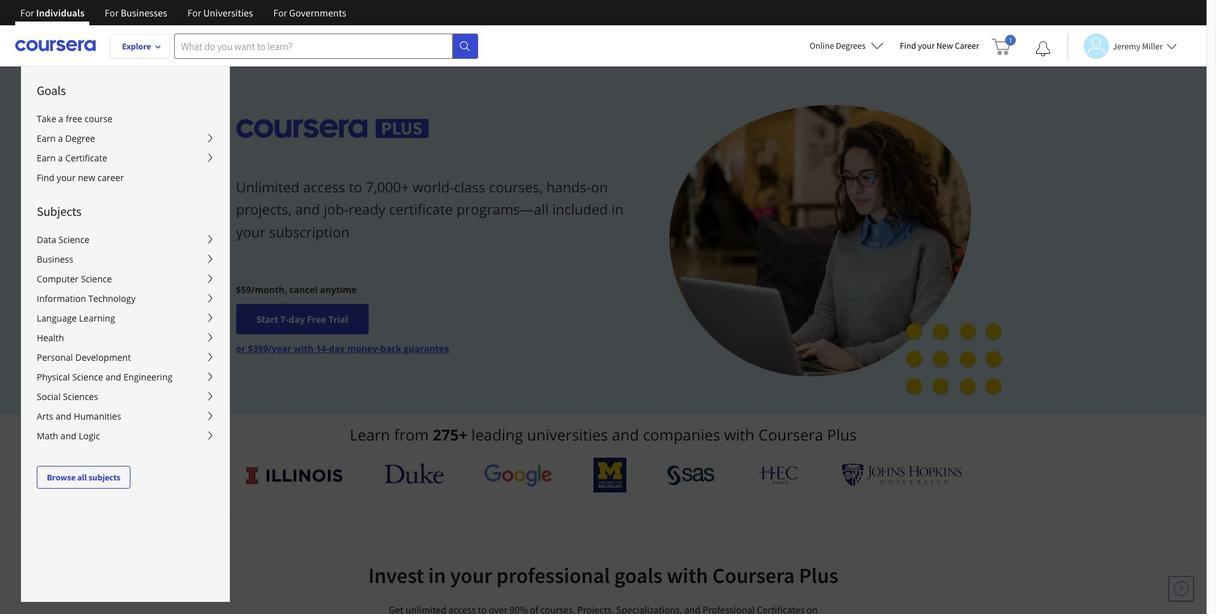 Task type: vqa. For each thing, say whether or not it's contained in the screenshot.
'Computer'
yes



Task type: locate. For each thing, give the bounding box(es) containing it.
math
[[37, 430, 58, 442]]

1 vertical spatial earn
[[37, 152, 56, 164]]

for left universities
[[188, 6, 201, 19]]

your inside "unlimited access to 7,000+ world-class courses, hands-on projects, and job-ready certificate programs—all included in your subscription"
[[236, 222, 266, 241]]

0 vertical spatial plus
[[827, 425, 857, 445]]

plus
[[827, 425, 857, 445], [799, 563, 839, 589]]

invest
[[368, 563, 424, 589]]

online degrees button
[[800, 32, 894, 60]]

logic
[[79, 430, 100, 442]]

and up "subscription"
[[295, 200, 320, 219]]

free
[[307, 313, 326, 326]]

social
[[37, 391, 61, 403]]

group containing goals
[[21, 66, 824, 615]]

earn down take
[[37, 132, 56, 144]]

a left free at the left top
[[59, 113, 63, 125]]

with left the 14-
[[294, 343, 314, 355]]

for for governments
[[273, 6, 287, 19]]

hec paris image
[[756, 463, 801, 489]]

world-
[[413, 178, 454, 197]]

earn inside 'popup button'
[[37, 152, 56, 164]]

0 vertical spatial in
[[612, 200, 624, 219]]

sas image
[[667, 465, 716, 486]]

explore menu element
[[22, 67, 229, 489]]

unlimited
[[236, 178, 300, 197]]

for for individuals
[[20, 6, 34, 19]]

browse all subjects button
[[37, 466, 131, 489]]

1 vertical spatial find
[[37, 172, 54, 184]]

menu item
[[229, 66, 824, 615]]

2 for from the left
[[105, 6, 119, 19]]

2 vertical spatial science
[[72, 371, 103, 383]]

0 vertical spatial find
[[900, 40, 916, 51]]

learn
[[350, 425, 390, 445]]

jeremy miller
[[1113, 40, 1163, 52]]

all
[[77, 472, 87, 483]]

0 vertical spatial coursera
[[759, 425, 824, 445]]

in right the invest at left
[[428, 563, 446, 589]]

4 for from the left
[[273, 6, 287, 19]]

earn a certificate
[[37, 152, 107, 164]]

science up information technology
[[81, 273, 112, 285]]

None search field
[[174, 33, 478, 59]]

science up business
[[59, 234, 89, 246]]

1 horizontal spatial find
[[900, 40, 916, 51]]

explore button
[[111, 35, 169, 58]]

personal development button
[[22, 348, 229, 367]]

0 vertical spatial a
[[59, 113, 63, 125]]

trial
[[328, 313, 348, 326]]

language
[[37, 312, 77, 324]]

1 horizontal spatial with
[[667, 563, 708, 589]]

shopping cart: 1 item image
[[992, 35, 1016, 55]]

sciences
[[63, 391, 98, 403]]

computer science button
[[22, 269, 229, 289]]

0 horizontal spatial find
[[37, 172, 54, 184]]

2 earn from the top
[[37, 152, 56, 164]]

find
[[900, 40, 916, 51], [37, 172, 54, 184]]

arts and humanities button
[[22, 407, 229, 426]]

a for certificate
[[58, 152, 63, 164]]

find left new
[[900, 40, 916, 51]]

1 vertical spatial science
[[81, 273, 112, 285]]

in inside "unlimited access to 7,000+ world-class courses, hands-on projects, and job-ready certificate programs—all included in your subscription"
[[612, 200, 624, 219]]

jeremy
[[1113, 40, 1141, 52]]

google image
[[484, 464, 553, 487]]

14-
[[316, 343, 329, 355]]

new
[[937, 40, 953, 51]]

professional
[[497, 563, 610, 589]]

arts
[[37, 411, 53, 423]]

or $399 /year with 14-day money-back guarantee
[[236, 343, 450, 355]]

for left governments
[[273, 6, 287, 19]]

0 vertical spatial day
[[289, 313, 305, 326]]

engineering
[[124, 371, 173, 383]]

leading
[[472, 425, 523, 445]]

data science
[[37, 234, 89, 246]]

science down personal development
[[72, 371, 103, 383]]

earn inside popup button
[[37, 132, 56, 144]]

business
[[37, 253, 73, 265]]

in
[[612, 200, 624, 219], [428, 563, 446, 589]]

science
[[59, 234, 89, 246], [81, 273, 112, 285], [72, 371, 103, 383]]

subjects
[[37, 203, 81, 219]]

0 horizontal spatial day
[[289, 313, 305, 326]]

with
[[294, 343, 314, 355], [724, 425, 755, 445], [667, 563, 708, 589]]

language learning
[[37, 312, 115, 324]]

browse
[[47, 472, 76, 483]]

unlimited access to 7,000+ world-class courses, hands-on projects, and job-ready certificate programs—all included in your subscription
[[236, 178, 624, 241]]

show notifications image
[[1036, 41, 1051, 56]]

0 vertical spatial earn
[[37, 132, 56, 144]]

business button
[[22, 250, 229, 269]]

/month,
[[251, 284, 287, 296]]

for for businesses
[[105, 6, 119, 19]]

$399
[[248, 343, 268, 355]]

with right goals on the right of the page
[[667, 563, 708, 589]]

find your new career link
[[894, 38, 986, 54]]

1 vertical spatial with
[[724, 425, 755, 445]]

take a free course
[[37, 113, 113, 125]]

2 vertical spatial a
[[58, 152, 63, 164]]

$59
[[236, 284, 251, 296]]

a inside 'popup button'
[[58, 152, 63, 164]]

0 horizontal spatial in
[[428, 563, 446, 589]]

2 horizontal spatial with
[[724, 425, 755, 445]]

and up university of michigan image
[[612, 425, 639, 445]]

data
[[37, 234, 56, 246]]

your
[[918, 40, 935, 51], [57, 172, 76, 184], [236, 222, 266, 241], [450, 563, 492, 589]]

information
[[37, 293, 86, 305]]

find your new career
[[900, 40, 980, 51]]

find for find your new career
[[37, 172, 54, 184]]

1 horizontal spatial in
[[612, 200, 624, 219]]

day
[[289, 313, 305, 326], [329, 343, 345, 355]]

humanities
[[74, 411, 121, 423]]

a left degree
[[58, 132, 63, 144]]

and down development
[[105, 371, 121, 383]]

a down earn a degree
[[58, 152, 63, 164]]

1 vertical spatial day
[[329, 343, 345, 355]]

in right included
[[612, 200, 624, 219]]

earn down earn a degree
[[37, 152, 56, 164]]

day left money-
[[329, 343, 345, 355]]

a inside popup button
[[58, 132, 63, 144]]

group
[[21, 66, 824, 615]]

3 for from the left
[[188, 6, 201, 19]]

personal
[[37, 352, 73, 364]]

money-
[[347, 343, 381, 355]]

for businesses
[[105, 6, 167, 19]]

find down earn a certificate
[[37, 172, 54, 184]]

for left businesses
[[105, 6, 119, 19]]

find inside explore menu element
[[37, 172, 54, 184]]

physical science and engineering button
[[22, 367, 229, 387]]

1 for from the left
[[20, 6, 34, 19]]

personal development
[[37, 352, 131, 364]]

and right arts
[[56, 411, 71, 423]]

1 earn from the top
[[37, 132, 56, 144]]

earn a degree button
[[22, 129, 229, 148]]

coursera
[[759, 425, 824, 445], [713, 563, 795, 589]]

0 vertical spatial science
[[59, 234, 89, 246]]

for left individuals
[[20, 6, 34, 19]]

earn
[[37, 132, 56, 144], [37, 152, 56, 164]]

and left logic
[[61, 430, 76, 442]]

day inside button
[[289, 313, 305, 326]]

course
[[85, 113, 113, 125]]

career
[[955, 40, 980, 51]]

with right companies
[[724, 425, 755, 445]]

subscription
[[269, 222, 350, 241]]

0 vertical spatial with
[[294, 343, 314, 355]]

1 vertical spatial a
[[58, 132, 63, 144]]

and inside dropdown button
[[61, 430, 76, 442]]

7-
[[280, 313, 289, 326]]

day left the "free"
[[289, 313, 305, 326]]

governments
[[289, 6, 346, 19]]

0 horizontal spatial with
[[294, 343, 314, 355]]

coursera plus image
[[236, 119, 429, 138]]

What do you want to learn? text field
[[174, 33, 453, 59]]

information technology button
[[22, 289, 229, 309]]



Task type: describe. For each thing, give the bounding box(es) containing it.
math and logic
[[37, 430, 100, 442]]

for governments
[[273, 6, 346, 19]]

miller
[[1143, 40, 1163, 52]]

2 vertical spatial with
[[667, 563, 708, 589]]

anytime
[[320, 284, 357, 296]]

science for computer
[[81, 273, 112, 285]]

included
[[552, 200, 608, 219]]

free
[[66, 113, 82, 125]]

a for free
[[59, 113, 63, 125]]

1 vertical spatial coursera
[[713, 563, 795, 589]]

job-
[[324, 200, 349, 219]]

new
[[78, 172, 95, 184]]

degree
[[65, 132, 95, 144]]

on
[[591, 178, 608, 197]]

1 horizontal spatial day
[[329, 343, 345, 355]]

learning
[[79, 312, 115, 324]]

university of illinois at urbana-champaign image
[[245, 465, 344, 486]]

degrees
[[836, 40, 866, 51]]

learn from 275+ leading universities and companies with coursera plus
[[350, 425, 857, 445]]

for for universities
[[188, 6, 201, 19]]

1 vertical spatial plus
[[799, 563, 839, 589]]

businesses
[[121, 6, 167, 19]]

math and logic button
[[22, 426, 229, 446]]

help center image
[[1174, 582, 1189, 597]]

a for degree
[[58, 132, 63, 144]]

for universities
[[188, 6, 253, 19]]

back
[[380, 343, 402, 355]]

or
[[236, 343, 246, 355]]

career
[[98, 172, 124, 184]]

invest in your professional goals with coursera plus
[[368, 563, 839, 589]]

earn for earn a degree
[[37, 132, 56, 144]]

find your new career link
[[22, 168, 229, 188]]

social sciences button
[[22, 387, 229, 407]]

jeremy miller button
[[1068, 33, 1177, 59]]

online
[[810, 40, 834, 51]]

physical
[[37, 371, 70, 383]]

computer science
[[37, 273, 112, 285]]

take a free course link
[[22, 109, 229, 129]]

physical science and engineering
[[37, 371, 173, 383]]

science for data
[[59, 234, 89, 246]]

ready
[[349, 200, 386, 219]]

earn for earn a certificate
[[37, 152, 56, 164]]

cancel
[[289, 284, 318, 296]]

duke university image
[[385, 464, 443, 484]]

development
[[75, 352, 131, 364]]

goals
[[37, 82, 66, 98]]

to
[[349, 178, 362, 197]]

start 7-day free trial
[[256, 313, 348, 326]]

health
[[37, 332, 64, 344]]

universities
[[527, 425, 608, 445]]

find your new career
[[37, 172, 124, 184]]

certificate
[[389, 200, 453, 219]]

start 7-day free trial button
[[236, 304, 369, 335]]

coursera image
[[15, 36, 96, 56]]

take
[[37, 113, 56, 125]]

access
[[303, 178, 345, 197]]

and inside "unlimited access to 7,000+ world-class courses, hands-on projects, and job-ready certificate programs—all included in your subscription"
[[295, 200, 320, 219]]

class
[[454, 178, 486, 197]]

earn a certificate button
[[22, 148, 229, 168]]

browse all subjects
[[47, 472, 120, 483]]

computer
[[37, 273, 79, 285]]

subjects
[[89, 472, 120, 483]]

$59 /month, cancel anytime
[[236, 284, 357, 296]]

health button
[[22, 328, 229, 348]]

explore
[[122, 41, 151, 52]]

universities
[[203, 6, 253, 19]]

individuals
[[36, 6, 84, 19]]

online degrees
[[810, 40, 866, 51]]

/year
[[268, 343, 291, 355]]

start
[[256, 313, 278, 326]]

technology
[[88, 293, 136, 305]]

hands-
[[547, 178, 591, 197]]

johns hopkins university image
[[842, 464, 962, 487]]

earn a degree
[[37, 132, 95, 144]]

goals
[[614, 563, 663, 589]]

guarantee
[[404, 343, 450, 355]]

your inside explore menu element
[[57, 172, 76, 184]]

find for find your new career
[[900, 40, 916, 51]]

certificate
[[65, 152, 107, 164]]

university of michigan image
[[594, 458, 626, 493]]

from
[[394, 425, 429, 445]]

7,000+
[[366, 178, 409, 197]]

science for physical
[[72, 371, 103, 383]]

banner navigation
[[10, 0, 356, 35]]

information technology
[[37, 293, 136, 305]]

1 vertical spatial in
[[428, 563, 446, 589]]

companies
[[643, 425, 721, 445]]



